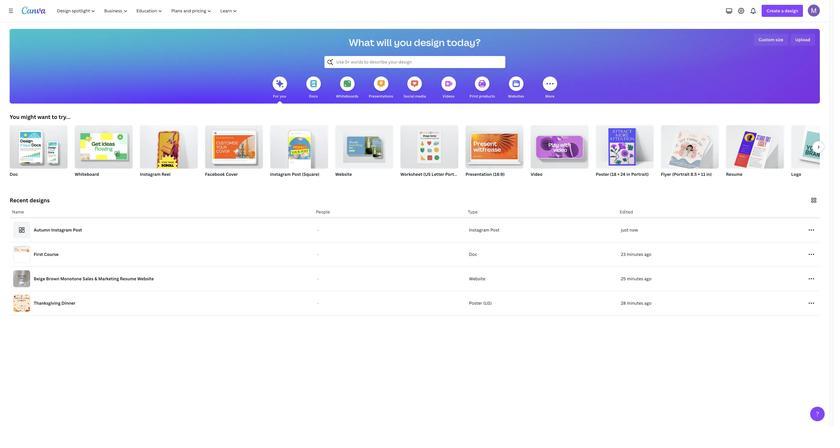 Task type: describe. For each thing, give the bounding box(es) containing it.
website group
[[335, 123, 393, 185]]

custom size
[[759, 37, 783, 43]]

create
[[767, 8, 780, 14]]

social media button
[[404, 72, 426, 104]]

today?
[[447, 36, 481, 49]]

minutes for 25
[[627, 276, 643, 282]]

group for logo
[[791, 125, 834, 169]]

(18
[[610, 172, 616, 177]]

reel
[[162, 172, 170, 177]]

social
[[404, 94, 414, 99]]

25 minutes ago
[[621, 276, 652, 282]]

group for instagram reel
[[140, 123, 198, 172]]

presentations button
[[369, 72, 393, 104]]

recent
[[10, 197, 28, 204]]

11
[[701, 172, 705, 177]]

in)
[[706, 172, 712, 177]]

video
[[531, 172, 542, 177]]

(portrait
[[672, 172, 690, 177]]

1 horizontal spatial ×
[[617, 172, 620, 177]]

-- for instagram post
[[317, 229, 319, 232]]

print products button
[[470, 72, 495, 104]]

instagram for instagram reel
[[140, 172, 161, 177]]

just
[[621, 227, 628, 233]]

2 horizontal spatial website
[[469, 276, 485, 282]]

group for flyer (portrait 8.5 × 11 in)
[[661, 123, 719, 171]]

whiteboards
[[336, 94, 358, 99]]

maria williams image
[[808, 5, 820, 17]]

for
[[273, 94, 279, 99]]

autumn
[[34, 227, 50, 233]]

might
[[21, 113, 36, 121]]

post for instagram post (square)
[[292, 172, 301, 177]]

portrait) inside group
[[631, 172, 649, 177]]

(square)
[[302, 172, 319, 177]]

in
[[626, 172, 630, 177]]

doc inside group
[[10, 172, 18, 177]]

worksheet (us letter portrait)
[[400, 172, 463, 177]]

poster (18 × 24 in portrait) group
[[596, 123, 654, 185]]

websites
[[508, 94, 524, 99]]

1 vertical spatial doc
[[469, 252, 477, 258]]

facebook cover
[[205, 172, 238, 177]]

instagram post
[[469, 227, 499, 233]]

px
[[488, 179, 492, 185]]

(us
[[423, 172, 431, 177]]

top level navigation element
[[53, 5, 242, 17]]

minutes for 23
[[627, 252, 643, 258]]

presentations
[[369, 94, 393, 99]]

0 horizontal spatial website
[[137, 276, 154, 282]]

ago for 25 minutes ago
[[644, 276, 652, 282]]

23
[[621, 252, 626, 258]]

try...
[[59, 113, 70, 121]]

website inside website group
[[335, 172, 352, 177]]

type
[[468, 209, 478, 215]]

group for resume
[[726, 123, 784, 171]]

worksheet (us letter portrait) group
[[400, 123, 463, 185]]

websites button
[[508, 72, 524, 104]]

letter
[[432, 172, 444, 177]]

-- for poster (us)
[[317, 302, 319, 305]]

beige
[[34, 276, 45, 282]]

instagram reel group
[[140, 123, 198, 185]]

upload
[[795, 37, 810, 43]]

presentation (16:9) group
[[466, 123, 523, 185]]

what will you design today?
[[349, 36, 481, 49]]

poster (us)
[[469, 301, 492, 306]]

Search search field
[[336, 56, 493, 68]]

24
[[621, 172, 625, 177]]

doc group
[[10, 123, 68, 185]]

minutes for 28
[[627, 301, 643, 306]]

recent designs
[[10, 197, 50, 204]]

now
[[630, 227, 638, 233]]

dinner
[[61, 301, 75, 306]]

brown
[[46, 276, 59, 282]]

portrait) inside "group"
[[445, 172, 463, 177]]

-- for website
[[317, 278, 319, 281]]

a
[[781, 8, 784, 14]]

thanksgiving dinner
[[34, 301, 75, 306]]

ago for 28 minutes ago
[[644, 301, 652, 306]]

instagram reel
[[140, 172, 170, 177]]

0 horizontal spatial resume
[[120, 276, 136, 282]]

you might want to try...
[[10, 113, 70, 121]]

ago for 23 minutes ago
[[644, 252, 651, 258]]

videos button
[[441, 72, 456, 104]]

(16:9)
[[493, 172, 505, 177]]

you
[[10, 113, 20, 121]]

for you
[[273, 94, 286, 99]]

25
[[621, 276, 626, 282]]

what
[[349, 36, 375, 49]]

8.5
[[691, 172, 697, 177]]

&
[[94, 276, 97, 282]]

whiteboard
[[75, 172, 99, 177]]

videos
[[443, 94, 454, 99]]

28 minutes ago
[[621, 301, 652, 306]]



Task type: vqa. For each thing, say whether or not it's contained in the screenshot.
Video group
yes



Task type: locate. For each thing, give the bounding box(es) containing it.
--
[[317, 229, 319, 232], [317, 253, 319, 256], [317, 278, 319, 281], [317, 302, 319, 305]]

doc
[[10, 172, 18, 177], [469, 252, 477, 258]]

2 horizontal spatial ×
[[698, 172, 700, 177]]

marketing
[[98, 276, 119, 282]]

group inside the worksheet (us letter portrait) "group"
[[400, 123, 458, 169]]

instagram for instagram post
[[469, 227, 489, 233]]

-- for doc
[[317, 253, 319, 256]]

1 horizontal spatial resume
[[726, 172, 742, 177]]

1 horizontal spatial you
[[394, 36, 412, 49]]

instagram
[[140, 172, 161, 177], [270, 172, 291, 177], [51, 227, 72, 233], [469, 227, 489, 233]]

2 portrait) from the left
[[631, 172, 649, 177]]

upload button
[[790, 34, 815, 46]]

instagram right autumn
[[51, 227, 72, 233]]

× for flyer (portrait 8.5 × 11 in)
[[698, 172, 700, 177]]

edited
[[620, 209, 633, 215]]

ago
[[644, 252, 651, 258], [644, 276, 652, 282], [644, 301, 652, 306]]

0 horizontal spatial doc
[[10, 172, 18, 177]]

minutes right 28
[[627, 301, 643, 306]]

group for video
[[531, 123, 589, 169]]

sales
[[83, 276, 93, 282]]

autumn instagram post
[[34, 227, 82, 233]]

poster left (us)
[[469, 301, 482, 306]]

1 ago from the top
[[644, 252, 651, 258]]

logo group
[[791, 125, 834, 185]]

minutes right 25
[[627, 276, 643, 282]]

0 vertical spatial poster
[[596, 172, 609, 177]]

flyer
[[661, 172, 671, 177]]

you right will
[[394, 36, 412, 49]]

0 vertical spatial design
[[785, 8, 798, 14]]

resume right marketing
[[120, 276, 136, 282]]

× left 11
[[698, 172, 700, 177]]

docs button
[[306, 72, 321, 104]]

1 horizontal spatial poster
[[596, 172, 609, 177]]

presentation (16:9) 1920 × 1080 px
[[466, 172, 505, 185]]

3 minutes from the top
[[627, 301, 643, 306]]

facebook cover group
[[205, 123, 263, 185]]

0 vertical spatial resume
[[726, 172, 742, 177]]

1 vertical spatial poster
[[469, 301, 482, 306]]

minutes
[[627, 252, 643, 258], [627, 276, 643, 282], [627, 301, 643, 306]]

poster
[[596, 172, 609, 177], [469, 301, 482, 306]]

whiteboard group
[[75, 123, 133, 185]]

(us)
[[483, 301, 492, 306]]

0 horizontal spatial poster
[[469, 301, 482, 306]]

1 -- from the top
[[317, 229, 319, 232]]

23 minutes ago
[[621, 252, 651, 258]]

minutes right 23
[[627, 252, 643, 258]]

1 horizontal spatial portrait)
[[631, 172, 649, 177]]

ago right 25
[[644, 276, 652, 282]]

4 -- from the top
[[317, 302, 319, 305]]

ago right 23
[[644, 252, 651, 258]]

poster (18 × 24 in portrait)
[[596, 172, 649, 177]]

instagram post (square) group
[[270, 123, 328, 185]]

group for worksheet (us letter portrait)
[[400, 123, 458, 169]]

first course
[[34, 252, 59, 258]]

× for presentation (16:9) 1920 × 1080 px
[[475, 179, 477, 185]]

1 portrait) from the left
[[445, 172, 463, 177]]

instagram for instagram post (square)
[[270, 172, 291, 177]]

design inside dropdown button
[[785, 8, 798, 14]]

poster for poster (us)
[[469, 301, 482, 306]]

×
[[617, 172, 620, 177], [698, 172, 700, 177], [475, 179, 477, 185]]

× right 1920 on the top
[[475, 179, 477, 185]]

1 vertical spatial design
[[414, 36, 445, 49]]

cover
[[226, 172, 238, 177]]

× left 24 in the top right of the page
[[617, 172, 620, 177]]

3 -- from the top
[[317, 278, 319, 281]]

portrait) right the in
[[631, 172, 649, 177]]

1080
[[478, 179, 487, 185]]

2 horizontal spatial post
[[490, 227, 499, 233]]

1 horizontal spatial post
[[292, 172, 301, 177]]

resume right in)
[[726, 172, 742, 177]]

28
[[621, 301, 626, 306]]

portrait) right letter
[[445, 172, 463, 177]]

whiteboards button
[[336, 72, 358, 104]]

None search field
[[324, 56, 505, 68]]

3 ago from the top
[[644, 301, 652, 306]]

worksheet
[[400, 172, 422, 177]]

0 vertical spatial minutes
[[627, 252, 643, 258]]

logo
[[791, 172, 801, 177]]

resume inside group
[[726, 172, 742, 177]]

0 horizontal spatial design
[[414, 36, 445, 49]]

products
[[479, 94, 495, 99]]

0 horizontal spatial portrait)
[[445, 172, 463, 177]]

media
[[415, 94, 426, 99]]

resume group
[[726, 123, 784, 185]]

print
[[470, 94, 478, 99]]

post inside group
[[292, 172, 301, 177]]

instagram down type
[[469, 227, 489, 233]]

1 minutes from the top
[[627, 252, 643, 258]]

to
[[52, 113, 57, 121]]

doc up recent
[[10, 172, 18, 177]]

name
[[12, 209, 24, 215]]

instagram left "(square)"
[[270, 172, 291, 177]]

post
[[292, 172, 301, 177], [73, 227, 82, 233], [490, 227, 499, 233]]

0 horizontal spatial you
[[280, 94, 286, 99]]

1 vertical spatial ago
[[644, 276, 652, 282]]

you inside button
[[280, 94, 286, 99]]

just now
[[621, 227, 638, 233]]

course
[[44, 252, 59, 258]]

social media
[[404, 94, 426, 99]]

flyer (portrait 8.5 × 11 in)
[[661, 172, 712, 177]]

design
[[785, 8, 798, 14], [414, 36, 445, 49]]

?
[[816, 410, 819, 419]]

× inside 'presentation (16:9) 1920 × 1080 px'
[[475, 179, 477, 185]]

monotone
[[60, 276, 82, 282]]

0 vertical spatial ago
[[644, 252, 651, 258]]

will
[[376, 36, 392, 49]]

ago right 28
[[644, 301, 652, 306]]

2 -- from the top
[[317, 253, 319, 256]]

people
[[316, 209, 330, 215]]

2 minutes from the top
[[627, 276, 643, 282]]

0 vertical spatial doc
[[10, 172, 18, 177]]

you right 'for'
[[280, 94, 286, 99]]

1 vertical spatial resume
[[120, 276, 136, 282]]

design right a
[[785, 8, 798, 14]]

? button
[[810, 407, 825, 422]]

poster left (18
[[596, 172, 609, 177]]

1 horizontal spatial doc
[[469, 252, 477, 258]]

0 vertical spatial you
[[394, 36, 412, 49]]

design up search search field
[[414, 36, 445, 49]]

more button
[[543, 72, 557, 104]]

video group
[[531, 123, 589, 185]]

-
[[317, 229, 318, 232], [318, 229, 319, 232], [317, 253, 318, 256], [318, 253, 319, 256], [317, 278, 318, 281], [318, 278, 319, 281], [317, 302, 318, 305], [318, 302, 319, 305]]

2 ago from the top
[[644, 276, 652, 282]]

presentation
[[466, 172, 492, 177]]

group
[[10, 123, 68, 169], [75, 123, 133, 169], [140, 123, 198, 172], [205, 123, 263, 169], [270, 123, 328, 169], [335, 123, 393, 169], [400, 123, 458, 169], [466, 123, 523, 169], [531, 123, 589, 169], [596, 123, 654, 169], [661, 123, 719, 171], [726, 123, 784, 171], [791, 125, 834, 169]]

0 horizontal spatial post
[[73, 227, 82, 233]]

1920
[[466, 179, 474, 185]]

group for poster (18 × 24 in portrait)
[[596, 123, 654, 169]]

docs
[[309, 94, 318, 99]]

flyer (portrait 8.5 × 11 in) group
[[661, 123, 719, 185]]

size
[[776, 37, 783, 43]]

doc down instagram post
[[469, 252, 477, 258]]

custom size button
[[754, 34, 788, 46]]

1 vertical spatial you
[[280, 94, 286, 99]]

0 horizontal spatial ×
[[475, 179, 477, 185]]

poster for poster (18 × 24 in portrait)
[[596, 172, 609, 177]]

more
[[545, 94, 554, 99]]

1 vertical spatial minutes
[[627, 276, 643, 282]]

poster inside group
[[596, 172, 609, 177]]

1 horizontal spatial website
[[335, 172, 352, 177]]

custom
[[759, 37, 775, 43]]

print products
[[470, 94, 495, 99]]

first
[[34, 252, 43, 258]]

create a design
[[767, 8, 798, 14]]

facebook
[[205, 172, 225, 177]]

portrait)
[[445, 172, 463, 177], [631, 172, 649, 177]]

want
[[37, 113, 50, 121]]

resume
[[726, 172, 742, 177], [120, 276, 136, 282]]

beige brown monotone sales & marketing resume website
[[34, 276, 154, 282]]

instagram post (square)
[[270, 172, 319, 177]]

thanksgiving
[[34, 301, 60, 306]]

website
[[335, 172, 352, 177], [137, 276, 154, 282], [469, 276, 485, 282]]

create a design button
[[762, 5, 803, 17]]

group for presentation (16:9)
[[466, 123, 523, 169]]

2 vertical spatial minutes
[[627, 301, 643, 306]]

1 horizontal spatial design
[[785, 8, 798, 14]]

instagram left the reel
[[140, 172, 161, 177]]

group for instagram post (square)
[[270, 123, 328, 169]]

post for instagram post
[[490, 227, 499, 233]]

2 vertical spatial ago
[[644, 301, 652, 306]]



